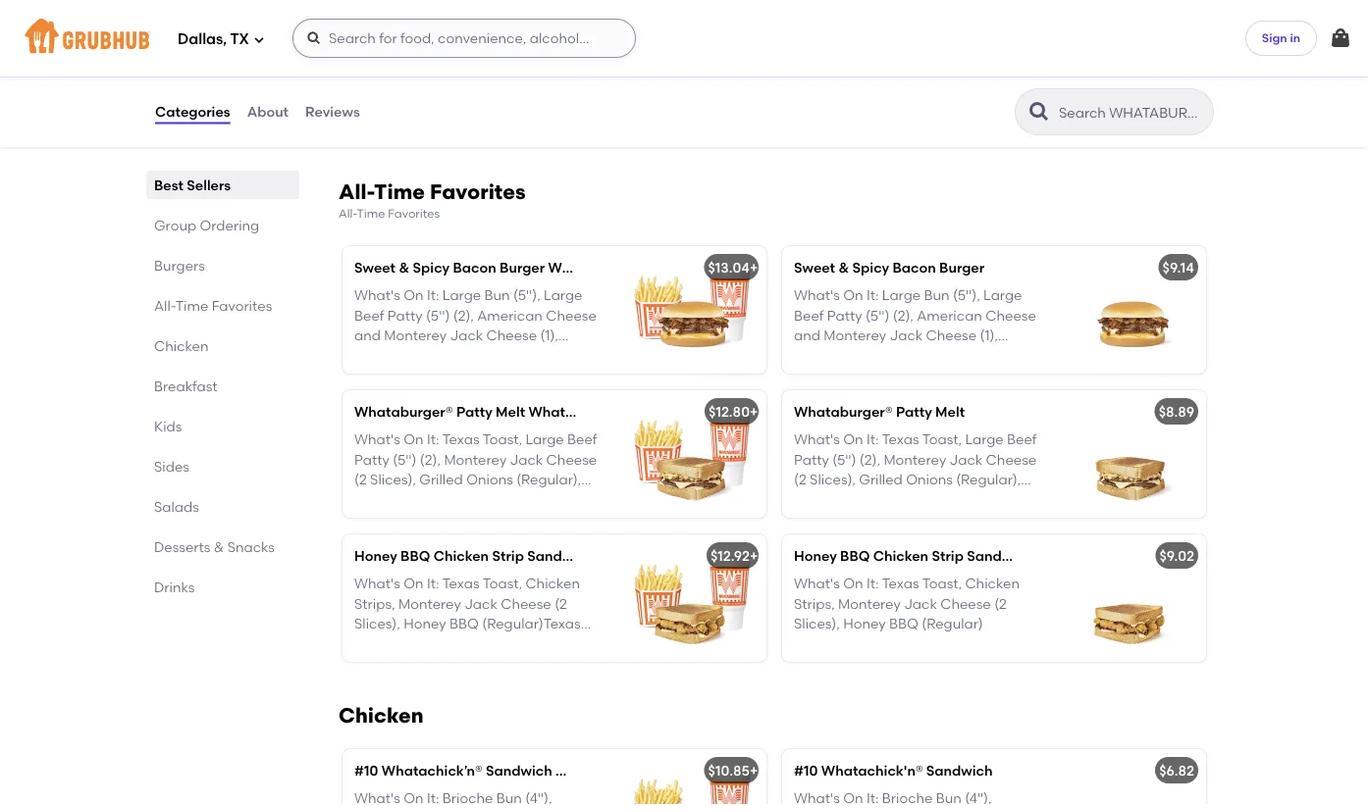 Task type: locate. For each thing, give the bounding box(es) containing it.
0 horizontal spatial bacon
[[453, 260, 496, 277]]

0 horizontal spatial &
[[214, 539, 224, 555]]

1 horizontal spatial what's on it: small bun (4"), small beef patty (4") (1), tomato (regular), lettuce (regular), pickles (regular), diced onions (regular), mustard (regular)
[[794, 52, 1033, 148]]

0 horizontal spatial burger
[[500, 260, 545, 277]]

1 vertical spatial monterey
[[838, 596, 901, 613]]

1 vertical spatial (2
[[994, 596, 1007, 613]]

best
[[154, 177, 183, 193]]

jack down large
[[950, 452, 983, 469]]

$12.92 +
[[710, 549, 758, 565]]

$9.14
[[1163, 260, 1194, 277]]

toast, down honey bbq chicken strip sandwich at right bottom
[[922, 576, 962, 593]]

1 sweet from the left
[[354, 260, 396, 277]]

sign in button
[[1245, 21, 1317, 56]]

0 vertical spatial jack
[[950, 452, 983, 469]]

bacon
[[453, 260, 496, 277], [892, 260, 936, 277]]

it: inside "what's on it: texas toast, large beef patty (5") (2), monterey jack cheese (2 slices), grilled onions (regular), creamy pepper (regular)"
[[867, 432, 879, 449]]

all-time favorites
[[154, 297, 272, 314]]

about button
[[246, 77, 290, 147]]

desserts & snacks
[[154, 539, 275, 555]]

1 horizontal spatial (2
[[994, 596, 1007, 613]]

toast, inside what's on it: texas toast, chicken strips, monterey jack cheese (2 slices), honey bbq (regular)
[[922, 576, 962, 593]]

what's on it: small bun (4"), small beef patty (4") (1), tomato (regular), lettuce (regular), pickles (regular), diced onions (regular), mustard (regular)
[[354, 52, 593, 148], [794, 52, 1033, 148]]

1 vertical spatial texas
[[882, 576, 919, 593]]

$10.85 +
[[708, 763, 758, 780]]

tomato
[[474, 72, 525, 88], [913, 72, 965, 88]]

0 horizontal spatial spicy
[[413, 260, 450, 277]]

Search WHATABURGER search field
[[1057, 103, 1207, 122]]

0 vertical spatial monterey
[[884, 452, 946, 469]]

$12.92
[[710, 549, 750, 565]]

2 horizontal spatial beef
[[1007, 432, 1037, 449]]

0 horizontal spatial (4"),
[[511, 52, 538, 69]]

1 vertical spatial cheese
[[940, 596, 991, 613]]

chicken inside tab
[[154, 338, 209, 354]]

it: for whataburger
[[427, 52, 439, 69]]

sellers
[[187, 177, 231, 193]]

strip for honey bbq chicken strip sandwich
[[932, 549, 964, 565]]

monterey
[[884, 452, 946, 469], [838, 596, 901, 613]]

2 lettuce from the left
[[794, 92, 845, 108]]

1 bun from the left
[[483, 52, 508, 69]]

group ordering tab
[[154, 215, 291, 236]]

2 + from the top
[[750, 404, 758, 421]]

2 small from the left
[[542, 52, 579, 69]]

0 vertical spatial favorites
[[430, 180, 526, 205]]

1 strip from the left
[[492, 549, 524, 565]]

texas inside "what's on it: texas toast, large beef patty (5") (2), monterey jack cheese (2 slices), grilled onions (regular), creamy pepper (regular)"
[[882, 432, 919, 449]]

toast, left large
[[922, 432, 962, 449]]

$12.80 +
[[709, 404, 758, 421]]

sweet for sweet & spicy bacon burger
[[794, 260, 835, 277]]

small
[[442, 52, 479, 69], [542, 52, 579, 69], [882, 52, 919, 69], [981, 52, 1018, 69]]

on
[[404, 52, 424, 69], [843, 52, 863, 69], [843, 432, 863, 449], [843, 576, 863, 593]]

0 horizontal spatial onions
[[397, 112, 443, 128]]

all-time favorites tab
[[154, 295, 291, 316]]

what's inside button
[[794, 52, 840, 69]]

0 horizontal spatial melt
[[496, 404, 525, 421]]

2 toast, from the top
[[922, 576, 962, 593]]

favorites
[[430, 180, 526, 205], [388, 207, 440, 221], [212, 297, 272, 314]]

sweet for sweet & spicy bacon burger whatameal®
[[354, 260, 396, 277]]

$10.85
[[708, 763, 750, 780]]

2 horizontal spatial bbq
[[889, 616, 918, 633]]

$9.02
[[1159, 549, 1194, 565]]

2 (4") from the left
[[866, 72, 889, 88]]

desserts & snacks tab
[[154, 537, 291, 557]]

sweet & spicy bacon burger image
[[1059, 247, 1206, 374]]

sweet & spicy bacon burger whatameal® image
[[619, 247, 766, 374]]

2 #10 from the left
[[794, 763, 818, 780]]

whataburger® patty melt image
[[1059, 391, 1206, 519]]

large
[[965, 432, 1004, 449]]

1 spicy from the left
[[413, 260, 450, 277]]

beef
[[354, 72, 384, 88], [794, 72, 824, 88], [1007, 432, 1037, 449]]

1 horizontal spatial tomato
[[913, 72, 965, 88]]

4 + from the top
[[750, 763, 758, 780]]

$6.82
[[1159, 763, 1194, 780]]

whataburger® for whataburger® patty melt
[[794, 404, 893, 421]]

whataburger® for whataburger® patty melt whatameal®
[[354, 404, 453, 421]]

2 vertical spatial time
[[175, 297, 208, 314]]

toast, inside "what's on it: texas toast, large beef patty (5") (2), monterey jack cheese (2 slices), grilled onions (regular), creamy pepper (regular)"
[[922, 432, 962, 449]]

0 vertical spatial cheese
[[986, 452, 1037, 469]]

snacks
[[227, 539, 275, 555]]

0 vertical spatial time
[[374, 180, 425, 205]]

2 (4"), from the left
[[951, 52, 978, 69]]

#10
[[354, 763, 378, 780], [794, 763, 818, 780]]

whataburger® patty melt whatameal®
[[354, 404, 616, 421]]

svg image right in
[[1329, 26, 1352, 50]]

1 horizontal spatial mustard
[[954, 112, 1009, 128]]

2 vertical spatial all-
[[154, 297, 175, 314]]

2 whataburger® from the left
[[794, 404, 893, 421]]

burger for sweet & spicy bacon burger
[[939, 260, 984, 277]]

2 spicy from the left
[[852, 260, 889, 277]]

1 melt from the left
[[496, 404, 525, 421]]

diced inside button
[[794, 112, 833, 128]]

toast,
[[922, 432, 962, 449], [922, 576, 962, 593]]

all-
[[339, 180, 374, 205], [339, 207, 357, 221], [154, 297, 175, 314]]

$13.04 +
[[708, 260, 758, 277]]

0 horizontal spatial #10
[[354, 763, 378, 780]]

monterey up grilled
[[884, 452, 946, 469]]

mustard
[[515, 112, 570, 128], [954, 112, 1009, 128]]

sides
[[154, 458, 189, 475]]

diced
[[354, 112, 393, 128], [794, 112, 833, 128]]

1 bacon from the left
[[453, 260, 496, 277]]

1 (4"), from the left
[[511, 52, 538, 69]]

1 vertical spatial jack
[[904, 596, 937, 613]]

2 texas from the top
[[882, 576, 919, 593]]

0 vertical spatial toast,
[[922, 432, 962, 449]]

pickles
[[476, 92, 522, 108], [916, 92, 962, 108]]

#10 whatachick'n® sandwich whatameal®
[[354, 763, 643, 780]]

what's inside "what's on it: texas toast, large beef patty (5") (2), monterey jack cheese (2 slices), grilled onions (regular), creamy pepper (regular)"
[[794, 432, 840, 449]]

bacon for sweet & spicy bacon burger
[[892, 260, 936, 277]]

1 vertical spatial slices),
[[794, 616, 840, 633]]

sweet & spicy bacon burger whatameal®
[[354, 260, 635, 277]]

2 horizontal spatial onions
[[906, 472, 953, 489]]

pepper
[[851, 492, 899, 508]]

melt for whataburger® patty melt whatameal®
[[496, 404, 525, 421]]

burger
[[500, 260, 545, 277], [939, 260, 984, 277]]

jack inside what's on it: texas toast, chicken strips, monterey jack cheese (2 slices), honey bbq (regular)
[[904, 596, 937, 613]]

(1),
[[453, 72, 471, 88], [892, 72, 910, 88]]

2 pickles from the left
[[916, 92, 962, 108]]

&
[[399, 260, 409, 277], [838, 260, 849, 277], [214, 539, 224, 555]]

1 whataburger® from the left
[[354, 404, 453, 421]]

0 horizontal spatial pickles
[[476, 92, 522, 108]]

2 strip from the left
[[932, 549, 964, 565]]

0 horizontal spatial bbq
[[400, 549, 430, 565]]

2 diced from the left
[[794, 112, 833, 128]]

beef inside button
[[794, 72, 824, 88]]

0 horizontal spatial what's on it: small bun (4"), small beef patty (4") (1), tomato (regular), lettuce (regular), pickles (regular), diced onions (regular), mustard (regular)
[[354, 52, 593, 148]]

honey inside what's on it: texas toast, chicken strips, monterey jack cheese (2 slices), honey bbq (regular)
[[843, 616, 886, 633]]

mustard inside button
[[954, 112, 1009, 128]]

(4"),
[[511, 52, 538, 69], [951, 52, 978, 69]]

whatameal®
[[495, 24, 582, 41], [548, 260, 635, 277], [528, 404, 616, 421], [597, 549, 684, 565], [555, 763, 643, 780]]

$8.89
[[1159, 404, 1194, 421]]

jack down honey bbq chicken strip sandwich at right bottom
[[904, 596, 937, 613]]

0 horizontal spatial (4")
[[426, 72, 449, 88]]

1 horizontal spatial lettuce
[[794, 92, 845, 108]]

0 horizontal spatial mustard
[[515, 112, 570, 128]]

0 vertical spatial texas
[[882, 432, 919, 449]]

on inside what's on it: texas toast, chicken strips, monterey jack cheese (2 slices), honey bbq (regular)
[[843, 576, 863, 593]]

patty inside "what's on it: texas toast, large beef patty (5") (2), monterey jack cheese (2 slices), grilled onions (regular), creamy pepper (regular)"
[[794, 452, 829, 469]]

bacon for sweet & spicy bacon burger whatameal®
[[453, 260, 496, 277]]

whataburger®
[[354, 404, 453, 421], [794, 404, 893, 421]]

#10 left 'whatachick'n®'
[[354, 763, 378, 780]]

1 horizontal spatial diced
[[794, 112, 833, 128]]

favorites inside tab
[[212, 297, 272, 314]]

it: inside what's on it: texas toast, chicken strips, monterey jack cheese (2 slices), honey bbq (regular)
[[867, 576, 879, 593]]

what's for whataburger®
[[794, 432, 840, 449]]

+
[[750, 260, 758, 277], [750, 404, 758, 421], [750, 549, 758, 565], [750, 763, 758, 780]]

1 horizontal spatial bun
[[922, 52, 948, 69]]

0 horizontal spatial lettuce
[[354, 92, 405, 108]]

1 horizontal spatial (4")
[[866, 72, 889, 88]]

1 horizontal spatial pickles
[[916, 92, 962, 108]]

on for whataburger
[[404, 52, 424, 69]]

whatameal® for jr.®
[[495, 24, 582, 41]]

#10 left whatachick'n®
[[794, 763, 818, 780]]

slices), inside "what's on it: texas toast, large beef patty (5") (2), monterey jack cheese (2 slices), grilled onions (regular), creamy pepper (regular)"
[[810, 472, 856, 489]]

1 texas from the top
[[882, 432, 919, 449]]

honey bbq chicken strip sandwich image
[[1059, 535, 1206, 663]]

svg image
[[1329, 26, 1352, 50], [253, 34, 265, 46]]

drinks tab
[[154, 577, 291, 598]]

slices), down strips,
[[794, 616, 840, 633]]

0 vertical spatial (2
[[794, 472, 806, 489]]

2 tomato from the left
[[913, 72, 965, 88]]

1 horizontal spatial sweet
[[794, 260, 835, 277]]

what's inside what's on it: texas toast, chicken strips, monterey jack cheese (2 slices), honey bbq (regular)
[[794, 576, 840, 593]]

sign in
[[1262, 31, 1300, 45]]

what's
[[354, 52, 400, 69], [794, 52, 840, 69], [794, 432, 840, 449], [794, 576, 840, 593]]

it:
[[427, 52, 439, 69], [867, 52, 879, 69], [867, 432, 879, 449], [867, 576, 879, 593]]

(2),
[[860, 452, 880, 469]]

0 horizontal spatial (2
[[794, 472, 806, 489]]

1 horizontal spatial (1),
[[892, 72, 910, 88]]

time inside tab
[[175, 297, 208, 314]]

monterey right strips,
[[838, 596, 901, 613]]

sweet down 'all-time favorites all-time favorites' at the top left of page
[[354, 260, 396, 277]]

time
[[374, 180, 425, 205], [357, 207, 385, 221], [175, 297, 208, 314]]

(2 inside what's on it: texas toast, chicken strips, monterey jack cheese (2 slices), honey bbq (regular)
[[994, 596, 1007, 613]]

(4")
[[426, 72, 449, 88], [866, 72, 889, 88]]

1 toast, from the top
[[922, 432, 962, 449]]

0 horizontal spatial diced
[[354, 112, 393, 128]]

1 horizontal spatial (4"),
[[951, 52, 978, 69]]

spicy
[[413, 260, 450, 277], [852, 260, 889, 277]]

(regular) inside button
[[794, 132, 855, 148]]

sweet & spicy bacon burger
[[794, 260, 984, 277]]

(2
[[794, 472, 806, 489], [994, 596, 1007, 613]]

2 vertical spatial favorites
[[212, 297, 272, 314]]

1 horizontal spatial onions
[[836, 112, 883, 128]]

1 horizontal spatial &
[[399, 260, 409, 277]]

1 (1), from the left
[[453, 72, 471, 88]]

slices), down (5") at the bottom of page
[[810, 472, 856, 489]]

1 burger from the left
[[500, 260, 545, 277]]

on for patty
[[843, 432, 863, 449]]

0 horizontal spatial (1),
[[453, 72, 471, 88]]

1 pickles from the left
[[476, 92, 522, 108]]

melt
[[496, 404, 525, 421], [935, 404, 965, 421]]

1 horizontal spatial jack
[[950, 452, 983, 469]]

2 (1), from the left
[[892, 72, 910, 88]]

search icon image
[[1027, 100, 1051, 124]]

0 vertical spatial all-
[[339, 180, 374, 205]]

3 + from the top
[[750, 549, 758, 565]]

1 horizontal spatial burger
[[939, 260, 984, 277]]

1 horizontal spatial bbq
[[840, 549, 870, 565]]

1 horizontal spatial #10
[[794, 763, 818, 780]]

0 horizontal spatial svg image
[[253, 34, 265, 46]]

0 horizontal spatial honey
[[354, 549, 397, 565]]

cheese down honey bbq chicken strip sandwich at right bottom
[[940, 596, 991, 613]]

3 small from the left
[[882, 52, 919, 69]]

what's on it: texas toast, large beef patty (5") (2), monterey jack cheese (2 slices), grilled onions (regular), creamy pepper (regular)
[[794, 432, 1037, 508]]

1 horizontal spatial spicy
[[852, 260, 889, 277]]

#10 for #10 whatachick'n® sandwich whatameal®
[[354, 763, 378, 780]]

spicy for sweet & spicy bacon burger whatameal®
[[413, 260, 450, 277]]

svg image right tx
[[253, 34, 265, 46]]

0 horizontal spatial whataburger®
[[354, 404, 453, 421]]

chicken
[[154, 338, 209, 354], [434, 549, 489, 565], [873, 549, 928, 565], [965, 576, 1020, 593], [339, 704, 423, 729]]

dallas, tx
[[178, 31, 249, 48]]

1 vertical spatial time
[[357, 207, 385, 221]]

whatachick'n®
[[382, 763, 482, 780]]

1 + from the top
[[750, 260, 758, 277]]

on inside "what's on it: texas toast, large beef patty (5") (2), monterey jack cheese (2 slices), grilled onions (regular), creamy pepper (regular)"
[[843, 432, 863, 449]]

1 horizontal spatial strip
[[932, 549, 964, 565]]

texas inside what's on it: texas toast, chicken strips, monterey jack cheese (2 slices), honey bbq (regular)
[[882, 576, 919, 593]]

lettuce
[[354, 92, 405, 108], [794, 92, 845, 108]]

#7 whataburger jr.® image
[[1059, 11, 1206, 138]]

strip for honey bbq chicken strip sandwich whatameal®
[[492, 549, 524, 565]]

bun
[[483, 52, 508, 69], [922, 52, 948, 69]]

sign
[[1262, 31, 1287, 45]]

honey bbq chicken strip sandwich whatameal® image
[[619, 535, 766, 663]]

slices), inside what's on it: texas toast, chicken strips, monterey jack cheese (2 slices), honey bbq (regular)
[[794, 616, 840, 633]]

1 horizontal spatial whataburger®
[[794, 404, 893, 421]]

0 horizontal spatial bun
[[483, 52, 508, 69]]

1 vertical spatial toast,
[[922, 576, 962, 593]]

bbq
[[400, 549, 430, 565], [840, 549, 870, 565], [889, 616, 918, 633]]

2 sweet from the left
[[794, 260, 835, 277]]

honey bbq chicken strip sandwich
[[794, 549, 1033, 565]]

0 horizontal spatial strip
[[492, 549, 524, 565]]

2 what's on it: small bun (4"), small beef patty (4") (1), tomato (regular), lettuce (regular), pickles (regular), diced onions (regular), mustard (regular) from the left
[[794, 52, 1033, 148]]

2 horizontal spatial &
[[838, 260, 849, 277]]

1 small from the left
[[442, 52, 479, 69]]

2 horizontal spatial honey
[[843, 616, 886, 633]]

spicy for sweet & spicy bacon burger
[[852, 260, 889, 277]]

1 #10 from the left
[[354, 763, 378, 780]]

2 mustard from the left
[[954, 112, 1009, 128]]

(1), inside what's on it: small bun (4"), small beef patty (4") (1), tomato (regular), lettuce (regular), pickles (regular), diced onions (regular), mustard (regular) button
[[892, 72, 910, 88]]

jr.®
[[469, 24, 492, 41]]

1 horizontal spatial honey
[[794, 549, 837, 565]]

0 horizontal spatial jack
[[904, 596, 937, 613]]

all- for all-time favorites
[[154, 297, 175, 314]]

(2 inside "what's on it: texas toast, large beef patty (5") (2), monterey jack cheese (2 slices), grilled onions (regular), creamy pepper (regular)"
[[794, 472, 806, 489]]

main navigation navigation
[[0, 0, 1368, 77]]

categories
[[155, 103, 230, 120]]

toast, for chicken
[[922, 576, 962, 593]]

slices),
[[810, 472, 856, 489], [794, 616, 840, 633]]

whataburger® patty melt whatameal® image
[[619, 391, 766, 519]]

0 horizontal spatial sweet
[[354, 260, 396, 277]]

cheese
[[986, 452, 1037, 469], [940, 596, 991, 613]]

texas down honey bbq chicken strip sandwich at right bottom
[[882, 576, 919, 593]]

cheese down large
[[986, 452, 1037, 469]]

1 horizontal spatial beef
[[794, 72, 824, 88]]

all- inside tab
[[154, 297, 175, 314]]

0 horizontal spatial tomato
[[474, 72, 525, 88]]

1 what's on it: small bun (4"), small beef patty (4") (1), tomato (regular), lettuce (regular), pickles (regular), diced onions (regular), mustard (regular) from the left
[[354, 52, 593, 148]]

honey
[[354, 549, 397, 565], [794, 549, 837, 565], [843, 616, 886, 633]]

kids tab
[[154, 416, 291, 437]]

sandwich
[[527, 549, 594, 565], [967, 549, 1033, 565], [486, 763, 552, 780], [926, 763, 993, 780]]

texas
[[882, 432, 919, 449], [882, 576, 919, 593]]

1 horizontal spatial bacon
[[892, 260, 936, 277]]

group ordering
[[154, 217, 259, 234]]

whatameal® for sandwich
[[555, 763, 643, 780]]

2 burger from the left
[[939, 260, 984, 277]]

onions inside "what's on it: texas toast, large beef patty (5") (2), monterey jack cheese (2 slices), grilled onions (regular), creamy pepper (regular)"
[[906, 472, 953, 489]]

honey for honey bbq chicken strip sandwich
[[794, 549, 837, 565]]

what's on it: texas toast, chicken strips, monterey jack cheese (2 slices), honey bbq (regular)
[[794, 576, 1020, 633]]

+ for $12.80
[[750, 404, 758, 421]]

jack inside "what's on it: texas toast, large beef patty (5") (2), monterey jack cheese (2 slices), grilled onions (regular), creamy pepper (regular)"
[[950, 452, 983, 469]]

texas down whataburger® patty melt
[[882, 432, 919, 449]]

0 vertical spatial slices),
[[810, 472, 856, 489]]

sweet right $13.04 +
[[794, 260, 835, 277]]

(regular),
[[528, 72, 593, 88], [968, 72, 1033, 88], [408, 92, 473, 108], [525, 92, 590, 108], [848, 92, 913, 108], [965, 92, 1030, 108], [447, 112, 511, 128], [886, 112, 951, 128], [956, 472, 1021, 489]]

1 horizontal spatial svg image
[[1329, 26, 1352, 50]]

#10 whatachick'n® sandwich
[[794, 763, 993, 780]]

2 bacon from the left
[[892, 260, 936, 277]]

2 melt from the left
[[935, 404, 965, 421]]

2 bun from the left
[[922, 52, 948, 69]]

1 tomato from the left
[[474, 72, 525, 88]]

1 horizontal spatial melt
[[935, 404, 965, 421]]



Task type: vqa. For each thing, say whether or not it's contained in the screenshot.
$9.02
yes



Task type: describe. For each thing, give the bounding box(es) containing it.
patty inside button
[[827, 72, 862, 88]]

(4") inside what's on it: small bun (4"), small beef patty (4") (1), tomato (regular), lettuce (regular), pickles (regular), diced onions (regular), mustard (regular) button
[[866, 72, 889, 88]]

burger for sweet & spicy bacon burger whatameal®
[[500, 260, 545, 277]]

all-time favorites all-time favorites
[[339, 180, 526, 221]]

what's on it: small bun (4"), small beef patty (4") (1), tomato (regular), lettuce (regular), pickles (regular), diced onions (regular), mustard (regular) inside button
[[794, 52, 1033, 148]]

4 small from the left
[[981, 52, 1018, 69]]

& inside tab
[[214, 539, 224, 555]]

tomato inside button
[[913, 72, 965, 88]]

it: for bbq
[[867, 576, 879, 593]]

+ for $10.85
[[750, 763, 758, 780]]

melt for whataburger® patty melt
[[935, 404, 965, 421]]

time for all-time favorites all-time favorites
[[374, 180, 425, 205]]

on for bbq
[[843, 576, 863, 593]]

+ for $12.92
[[750, 549, 758, 565]]

what's for #7
[[354, 52, 400, 69]]

#7
[[354, 24, 371, 41]]

ordering
[[200, 217, 259, 234]]

chicken inside what's on it: texas toast, chicken strips, monterey jack cheese (2 slices), honey bbq (regular)
[[965, 576, 1020, 593]]

& for sweet & spicy bacon burger whatameal®
[[399, 260, 409, 277]]

#10 whatachick'n® sandwich whatameal® image
[[619, 750, 766, 806]]

1 lettuce from the left
[[354, 92, 405, 108]]

desserts
[[154, 539, 210, 555]]

pickles inside button
[[916, 92, 962, 108]]

whataburger® patty melt
[[794, 404, 965, 421]]

sides tab
[[154, 456, 291, 477]]

cheese inside "what's on it: texas toast, large beef patty (5") (2), monterey jack cheese (2 slices), grilled onions (regular), creamy pepper (regular)"
[[986, 452, 1037, 469]]

+ for $13.04
[[750, 260, 758, 277]]

(5")
[[832, 452, 856, 469]]

reviews
[[305, 103, 360, 120]]

1 (4") from the left
[[426, 72, 449, 88]]

breakfast tab
[[154, 376, 291, 396]]

tx
[[230, 31, 249, 48]]

bbq for honey bbq chicken strip sandwich whatameal®
[[400, 549, 430, 565]]

grilled
[[859, 472, 903, 489]]

it: for patty
[[867, 432, 879, 449]]

honey for honey bbq chicken strip sandwich whatameal®
[[354, 549, 397, 565]]

#10 for #10 whatachick'n® sandwich
[[794, 763, 818, 780]]

$12.80
[[709, 404, 750, 421]]

time for all-time favorites
[[175, 297, 208, 314]]

categories button
[[154, 77, 231, 147]]

texas for bbq
[[882, 576, 919, 593]]

strips,
[[794, 596, 835, 613]]

group
[[154, 217, 196, 234]]

kids
[[154, 418, 182, 435]]

in
[[1290, 31, 1300, 45]]

beef inside "what's on it: texas toast, large beef patty (5") (2), monterey jack cheese (2 slices), grilled onions (regular), creamy pepper (regular)"
[[1007, 432, 1037, 449]]

whataburger
[[374, 24, 465, 41]]

creamy
[[794, 492, 848, 508]]

drinks
[[154, 579, 195, 596]]

what's on it: small bun (4"), small beef patty (4") (1), tomato (regular), lettuce (regular), pickles (regular), diced onions (regular), mustard (regular) button
[[782, 11, 1206, 148]]

burgers
[[154, 257, 205, 274]]

dallas,
[[178, 31, 227, 48]]

best sellers tab
[[154, 175, 291, 195]]

chicken tab
[[154, 336, 291, 356]]

onions inside button
[[836, 112, 883, 128]]

(regular) inside "what's on it: texas toast, large beef patty (5") (2), monterey jack cheese (2 slices), grilled onions (regular), creamy pepper (regular)"
[[902, 492, 964, 508]]

1 mustard from the left
[[515, 112, 570, 128]]

& for sweet & spicy bacon burger
[[838, 260, 849, 277]]

bun inside what's on it: small bun (4"), small beef patty (4") (1), tomato (regular), lettuce (regular), pickles (regular), diced onions (regular), mustard (regular) button
[[922, 52, 948, 69]]

(regular), inside "what's on it: texas toast, large beef patty (5") (2), monterey jack cheese (2 slices), grilled onions (regular), creamy pepper (regular)"
[[956, 472, 1021, 489]]

svg image
[[306, 30, 322, 46]]

(4"), inside button
[[951, 52, 978, 69]]

favorites for all-time favorites all-time favorites
[[430, 180, 526, 205]]

#7 whataburger jr.® whatameal®
[[354, 24, 582, 41]]

bbq for honey bbq chicken strip sandwich
[[840, 549, 870, 565]]

favorites for all-time favorites
[[212, 297, 272, 314]]

it: inside what's on it: small bun (4"), small beef patty (4") (1), tomato (regular), lettuce (regular), pickles (regular), diced onions (regular), mustard (regular) button
[[867, 52, 879, 69]]

whatachick'n®
[[821, 763, 923, 780]]

0 horizontal spatial beef
[[354, 72, 384, 88]]

texas for patty
[[882, 432, 919, 449]]

burgers tab
[[154, 255, 291, 276]]

what's for honey
[[794, 576, 840, 593]]

$13.04
[[708, 260, 750, 277]]

lettuce inside button
[[794, 92, 845, 108]]

1 diced from the left
[[354, 112, 393, 128]]

cheese inside what's on it: texas toast, chicken strips, monterey jack cheese (2 slices), honey bbq (regular)
[[940, 596, 991, 613]]

about
[[247, 103, 289, 120]]

monterey inside "what's on it: texas toast, large beef patty (5") (2), monterey jack cheese (2 slices), grilled onions (regular), creamy pepper (regular)"
[[884, 452, 946, 469]]

bbq inside what's on it: texas toast, chicken strips, monterey jack cheese (2 slices), honey bbq (regular)
[[889, 616, 918, 633]]

best sellers
[[154, 177, 231, 193]]

1 vertical spatial favorites
[[388, 207, 440, 221]]

breakfast
[[154, 378, 217, 395]]

whatameal® for melt
[[528, 404, 616, 421]]

all- for all-time favorites all-time favorites
[[339, 180, 374, 205]]

salads tab
[[154, 497, 291, 517]]

(regular) inside what's on it: texas toast, chicken strips, monterey jack cheese (2 slices), honey bbq (regular)
[[922, 616, 983, 633]]

reviews button
[[304, 77, 361, 147]]

honey bbq chicken strip sandwich whatameal®
[[354, 549, 684, 565]]

monterey inside what's on it: texas toast, chicken strips, monterey jack cheese (2 slices), honey bbq (regular)
[[838, 596, 901, 613]]

Search for food, convenience, alcohol... search field
[[292, 19, 636, 58]]

on inside button
[[843, 52, 863, 69]]

salads
[[154, 499, 199, 515]]

toast, for melt
[[922, 432, 962, 449]]

#7 whataburger jr.® whatameal® image
[[619, 11, 766, 138]]

1 vertical spatial all-
[[339, 207, 357, 221]]

#10 whatachick'n® sandwich image
[[1059, 750, 1206, 806]]



